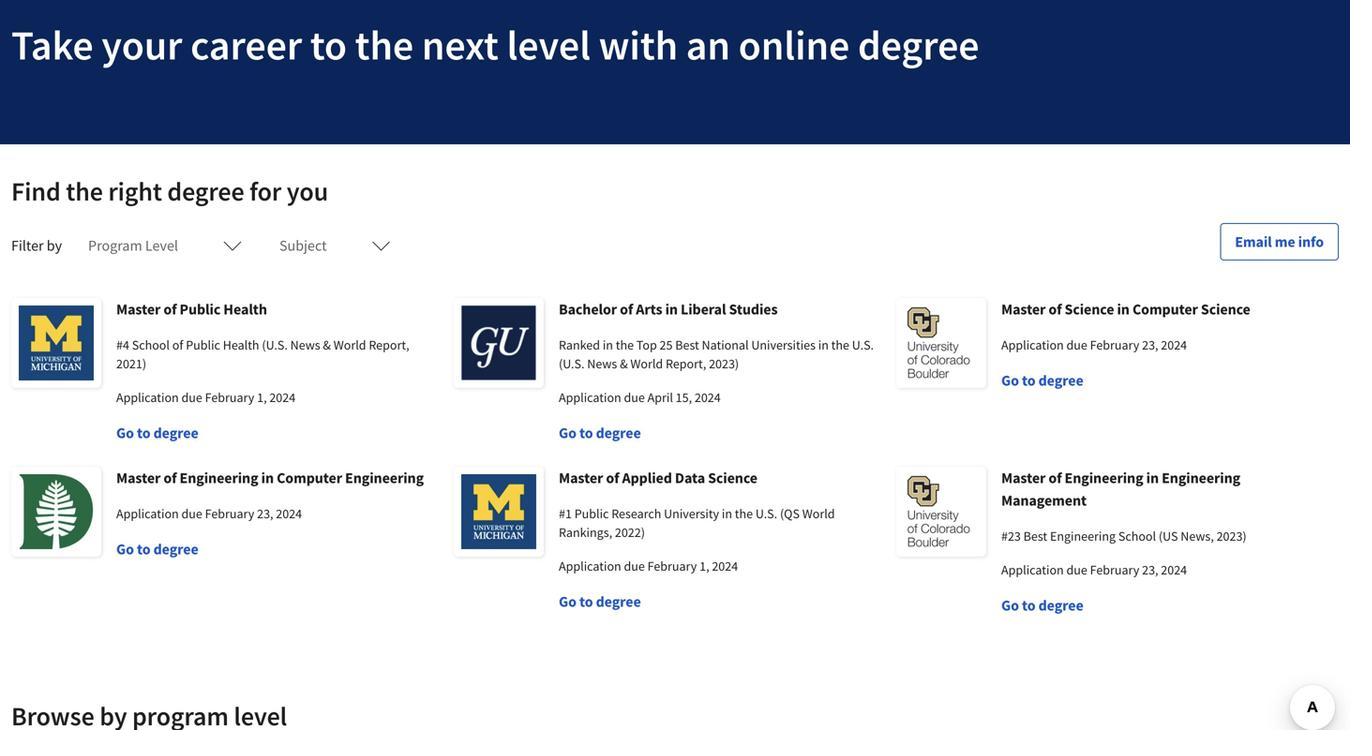 Task type: locate. For each thing, give the bounding box(es) containing it.
0 vertical spatial 1,
[[257, 389, 267, 406]]

february down #4 school of public health (u.s. news & world report, 2021)
[[205, 389, 254, 406]]

school left (us
[[1119, 528, 1157, 545]]

application due february 23, 2024 down master of science in computer science
[[1002, 337, 1188, 354]]

news inside ranked in the top 25 best national universities in the u.s. (u.s. news & world report, 2023)
[[587, 356, 617, 372]]

due for master of applied data science
[[624, 558, 645, 575]]

filter
[[11, 236, 44, 255]]

0 horizontal spatial 1,
[[257, 389, 267, 406]]

school up 2021)
[[132, 337, 170, 354]]

to
[[310, 19, 347, 71], [1022, 371, 1036, 390], [137, 424, 151, 443], [580, 424, 593, 443], [137, 540, 151, 559], [580, 593, 593, 612], [1022, 597, 1036, 615]]

ranked in the top 25 best national universities in the u.s. (u.s. news & world report, 2023)
[[559, 337, 874, 372]]

engineering for #23 best engineering school (us news, 2023)
[[1051, 528, 1116, 545]]

me
[[1275, 233, 1296, 251]]

0 vertical spatial university of colorado boulder image
[[897, 298, 987, 388]]

world inside #1 public research university in the u.s. (qs world rankings, 2022)
[[803, 506, 835, 522]]

2023)
[[709, 356, 739, 372], [1217, 528, 1247, 545]]

health
[[224, 300, 267, 319], [223, 337, 259, 354]]

0 horizontal spatial science
[[708, 469, 758, 488]]

#4
[[116, 337, 129, 354]]

of for master of applied data science
[[606, 469, 620, 488]]

go to degree for bachelor of arts in liberal studies
[[559, 424, 641, 443]]

of for bachelor of arts in liberal studies
[[620, 300, 633, 319]]

university of colorado boulder image for master of science in computer science
[[897, 298, 987, 388]]

23, down master of engineering in computer engineering
[[257, 506, 273, 522]]

u.s. left (qs
[[756, 506, 778, 522]]

computer
[[1133, 300, 1199, 319], [277, 469, 342, 488]]

23, down master of science in computer science
[[1143, 337, 1159, 354]]

0 horizontal spatial university of michigan image
[[11, 298, 101, 388]]

the right find
[[66, 175, 103, 208]]

(u.s. down ranked
[[559, 356, 585, 372]]

bachelor of arts in liberal studies
[[559, 300, 778, 319]]

university of michigan image for master of public health
[[11, 298, 101, 388]]

1 vertical spatial university of michigan image
[[454, 467, 544, 557]]

1, for health
[[257, 389, 267, 406]]

best right 25
[[676, 337, 700, 354]]

1 horizontal spatial report,
[[666, 356, 707, 372]]

the left (qs
[[735, 506, 753, 522]]

1, for data
[[700, 558, 710, 575]]

application for bachelor of arts in liberal studies
[[559, 389, 622, 406]]

0 vertical spatial u.s.
[[852, 337, 874, 354]]

data
[[675, 469, 705, 488]]

university of michigan image
[[11, 298, 101, 388], [454, 467, 544, 557]]

& inside ranked in the top 25 best national universities in the u.s. (u.s. news & world report, 2023)
[[620, 356, 628, 372]]

master of applied data science
[[559, 469, 758, 488]]

public down program level "dropdown button"
[[180, 300, 221, 319]]

master of public health
[[116, 300, 267, 319]]

february down master of science in computer science
[[1091, 337, 1140, 354]]

in
[[666, 300, 678, 319], [1118, 300, 1130, 319], [603, 337, 613, 354], [819, 337, 829, 354], [261, 469, 274, 488], [1147, 469, 1159, 488], [722, 506, 733, 522]]

0 vertical spatial 23,
[[1143, 337, 1159, 354]]

0 horizontal spatial (u.s.
[[262, 337, 288, 354]]

2 vertical spatial world
[[803, 506, 835, 522]]

application
[[1002, 337, 1064, 354], [116, 389, 179, 406], [559, 389, 622, 406], [116, 506, 179, 522], [559, 558, 622, 575], [1002, 562, 1064, 579]]

right
[[108, 175, 162, 208]]

degree
[[858, 19, 980, 71], [167, 175, 244, 208], [1039, 371, 1084, 390], [153, 424, 199, 443], [596, 424, 641, 443], [153, 540, 199, 559], [596, 593, 641, 612], [1039, 597, 1084, 615]]

application due february 23, 2024
[[1002, 337, 1188, 354], [116, 506, 302, 522], [1002, 562, 1188, 579]]

1, down #1 public research university in the u.s. (qs world rankings, 2022) on the bottom of page
[[700, 558, 710, 575]]

public up rankings,
[[575, 506, 609, 522]]

in inside master of engineering in engineering management
[[1147, 469, 1159, 488]]

level
[[507, 19, 591, 71]]

1 horizontal spatial (u.s.
[[559, 356, 585, 372]]

2 vertical spatial public
[[575, 506, 609, 522]]

1 vertical spatial application due february 1, 2024
[[559, 558, 738, 575]]

(u.s.
[[262, 337, 288, 354], [559, 356, 585, 372]]

2023) right news,
[[1217, 528, 1247, 545]]

info
[[1299, 233, 1324, 251]]

of inside #4 school of public health (u.s. news & world report, 2021)
[[172, 337, 183, 354]]

due down #23 best engineering school (us news, 2023)
[[1067, 562, 1088, 579]]

go
[[1002, 371, 1020, 390], [116, 424, 134, 443], [559, 424, 577, 443], [116, 540, 134, 559], [559, 593, 577, 612], [1002, 597, 1020, 615]]

of for master of public health
[[164, 300, 177, 319]]

1 vertical spatial (u.s.
[[559, 356, 585, 372]]

2023) down national
[[709, 356, 739, 372]]

u.s. inside ranked in the top 25 best national universities in the u.s. (u.s. news & world report, 2023)
[[852, 337, 874, 354]]

23,
[[1143, 337, 1159, 354], [257, 506, 273, 522], [1143, 562, 1159, 579]]

& inside #4 school of public health (u.s. news & world report, 2021)
[[323, 337, 331, 354]]

#1 public research university in the u.s. (qs world rankings, 2022)
[[559, 506, 835, 541]]

master for master of applied data science
[[559, 469, 603, 488]]

0 vertical spatial computer
[[1133, 300, 1199, 319]]

research
[[612, 506, 662, 522]]

1 vertical spatial school
[[1119, 528, 1157, 545]]

1 vertical spatial application due february 23, 2024
[[116, 506, 302, 522]]

go for master of public health
[[116, 424, 134, 443]]

public down master of public health
[[186, 337, 220, 354]]

application due april 15, 2024
[[559, 389, 721, 406]]

university of colorado boulder image
[[897, 298, 987, 388], [897, 467, 987, 557]]

report, inside ranked in the top 25 best national universities in the u.s. (u.s. news & world report, 2023)
[[666, 356, 707, 372]]

master
[[116, 300, 161, 319], [1002, 300, 1046, 319], [116, 469, 161, 488], [559, 469, 603, 488], [1002, 469, 1046, 488]]

go to degree for master of public health
[[116, 424, 199, 443]]

application due february 23, 2024 down #23 best engineering school (us news, 2023)
[[1002, 562, 1188, 579]]

february down #1 public research university in the u.s. (qs world rankings, 2022) on the bottom of page
[[648, 558, 697, 575]]

email
[[1236, 233, 1273, 251]]

2024 down #4 school of public health (u.s. news & world report, 2021)
[[270, 389, 296, 406]]

news inside #4 school of public health (u.s. news & world report, 2021)
[[290, 337, 320, 354]]

0 horizontal spatial best
[[676, 337, 700, 354]]

0 vertical spatial news
[[290, 337, 320, 354]]

(u.s. down master of public health
[[262, 337, 288, 354]]

application due february 23, 2024 for science
[[1002, 337, 1188, 354]]

0 horizontal spatial application due february 1, 2024
[[116, 389, 296, 406]]

master for master of public health
[[116, 300, 161, 319]]

&
[[323, 337, 331, 354], [620, 356, 628, 372]]

0 vertical spatial report,
[[369, 337, 410, 354]]

of for master of engineering in engineering management
[[1049, 469, 1062, 488]]

1 vertical spatial 23,
[[257, 506, 273, 522]]

2 horizontal spatial world
[[803, 506, 835, 522]]

the
[[355, 19, 414, 71], [66, 175, 103, 208], [616, 337, 634, 354], [832, 337, 850, 354], [735, 506, 753, 522]]

application due february 1, 2024 down "2022)"
[[559, 558, 738, 575]]

february down #23 best engineering school (us news, 2023)
[[1091, 562, 1140, 579]]

23, for engineering
[[257, 506, 273, 522]]

1 horizontal spatial u.s.
[[852, 337, 874, 354]]

1 horizontal spatial 2023)
[[1217, 528, 1247, 545]]

best
[[676, 337, 700, 354], [1024, 528, 1048, 545]]

0 horizontal spatial report,
[[369, 337, 410, 354]]

1 vertical spatial news
[[587, 356, 617, 372]]

public
[[180, 300, 221, 319], [186, 337, 220, 354], [575, 506, 609, 522]]

application due february 1, 2024
[[116, 389, 296, 406], [559, 558, 738, 575]]

(us
[[1159, 528, 1179, 545]]

master inside master of engineering in engineering management
[[1002, 469, 1046, 488]]

best right #23
[[1024, 528, 1048, 545]]

1 horizontal spatial computer
[[1133, 300, 1199, 319]]

due
[[1067, 337, 1088, 354], [181, 389, 202, 406], [624, 389, 645, 406], [181, 506, 202, 522], [624, 558, 645, 575], [1067, 562, 1088, 579]]

#23 best engineering school (us news, 2023)
[[1002, 528, 1247, 545]]

application for master of applied data science
[[559, 558, 622, 575]]

1 horizontal spatial application due february 1, 2024
[[559, 558, 738, 575]]

world for health
[[334, 337, 366, 354]]

liberal
[[681, 300, 726, 319]]

program level button
[[77, 223, 253, 268]]

of
[[164, 300, 177, 319], [620, 300, 633, 319], [1049, 300, 1062, 319], [172, 337, 183, 354], [164, 469, 177, 488], [606, 469, 620, 488], [1049, 469, 1062, 488]]

engineering for master of engineering in computer engineering
[[180, 469, 258, 488]]

0 vertical spatial &
[[323, 337, 331, 354]]

the inside #1 public research university in the u.s. (qs world rankings, 2022)
[[735, 506, 753, 522]]

due down #4 school of public health (u.s. news & world report, 2021)
[[181, 389, 202, 406]]

#1
[[559, 506, 572, 522]]

u.s. right universities
[[852, 337, 874, 354]]

application due february 23, 2024 down master of engineering in computer engineering
[[116, 506, 302, 522]]

1 horizontal spatial 1,
[[700, 558, 710, 575]]

february
[[1091, 337, 1140, 354], [205, 389, 254, 406], [205, 506, 254, 522], [648, 558, 697, 575], [1091, 562, 1140, 579]]

due down master of science in computer science
[[1067, 337, 1088, 354]]

health down master of public health
[[223, 337, 259, 354]]

2024 down #1 public research university in the u.s. (qs world rankings, 2022) on the bottom of page
[[712, 558, 738, 575]]

1 horizontal spatial school
[[1119, 528, 1157, 545]]

due left april
[[624, 389, 645, 406]]

u.s. inside #1 public research university in the u.s. (qs world rankings, 2022)
[[756, 506, 778, 522]]

1 vertical spatial world
[[631, 356, 663, 372]]

science
[[1065, 300, 1115, 319], [1201, 300, 1251, 319], [708, 469, 758, 488]]

0 horizontal spatial school
[[132, 337, 170, 354]]

applied
[[622, 469, 672, 488]]

public inside #1 public research university in the u.s. (qs world rankings, 2022)
[[575, 506, 609, 522]]

2 university of colorado boulder image from the top
[[897, 467, 987, 557]]

23, down #23 best engineering school (us news, 2023)
[[1143, 562, 1159, 579]]

1 horizontal spatial university of michigan image
[[454, 467, 544, 557]]

0 horizontal spatial news
[[290, 337, 320, 354]]

1 vertical spatial public
[[186, 337, 220, 354]]

1 vertical spatial u.s.
[[756, 506, 778, 522]]

1, down #4 school of public health (u.s. news & world report, 2021)
[[257, 389, 267, 406]]

application due february 1, 2024 down #4 school of public health (u.s. news & world report, 2021)
[[116, 389, 296, 406]]

computer for engineering
[[277, 469, 342, 488]]

best inside ranked in the top 25 best national universities in the u.s. (u.s. news & world report, 2023)
[[676, 337, 700, 354]]

2024 right 15,
[[695, 389, 721, 406]]

1 vertical spatial &
[[620, 356, 628, 372]]

0 vertical spatial best
[[676, 337, 700, 354]]

0 horizontal spatial world
[[334, 337, 366, 354]]

university of michigan image left #4
[[11, 298, 101, 388]]

due for master of public health
[[181, 389, 202, 406]]

1 vertical spatial university of colorado boulder image
[[897, 467, 987, 557]]

school
[[132, 337, 170, 354], [1119, 528, 1157, 545]]

0 horizontal spatial computer
[[277, 469, 342, 488]]

0 vertical spatial 2023)
[[709, 356, 739, 372]]

go for master of applied data science
[[559, 593, 577, 612]]

u.s.
[[852, 337, 874, 354], [756, 506, 778, 522]]

1 vertical spatial 2023)
[[1217, 528, 1247, 545]]

due down "2022)"
[[624, 558, 645, 575]]

0 vertical spatial world
[[334, 337, 366, 354]]

2024 for master of engineering in engineering management
[[1162, 562, 1188, 579]]

february for master of engineering in engineering management
[[1091, 562, 1140, 579]]

report,
[[369, 337, 410, 354], [666, 356, 707, 372]]

1 vertical spatial report,
[[666, 356, 707, 372]]

subject button
[[268, 223, 402, 268]]

world inside ranked in the top 25 best national universities in the u.s. (u.s. news & world report, 2023)
[[631, 356, 663, 372]]

georgetown university image
[[454, 298, 544, 388]]

2024 down (us
[[1162, 562, 1188, 579]]

by
[[47, 236, 62, 255]]

master for master of engineering in engineering management
[[1002, 469, 1046, 488]]

health inside #4 school of public health (u.s. news & world report, 2021)
[[223, 337, 259, 354]]

0 horizontal spatial 2023)
[[709, 356, 739, 372]]

2024 down master of science in computer science
[[1162, 337, 1188, 354]]

0 vertical spatial university of michigan image
[[11, 298, 101, 388]]

2024 down master of engineering in computer engineering
[[276, 506, 302, 522]]

0 vertical spatial application due february 23, 2024
[[1002, 337, 1188, 354]]

1 horizontal spatial science
[[1065, 300, 1115, 319]]

0 vertical spatial (u.s.
[[262, 337, 288, 354]]

0 vertical spatial public
[[180, 300, 221, 319]]

1 vertical spatial health
[[223, 337, 259, 354]]

management
[[1002, 492, 1087, 510]]

1 horizontal spatial news
[[587, 356, 617, 372]]

world
[[334, 337, 366, 354], [631, 356, 663, 372], [803, 506, 835, 522]]

due for bachelor of arts in liberal studies
[[624, 389, 645, 406]]

2024
[[1162, 337, 1188, 354], [270, 389, 296, 406], [695, 389, 721, 406], [276, 506, 302, 522], [712, 558, 738, 575], [1162, 562, 1188, 579]]

0 horizontal spatial u.s.
[[756, 506, 778, 522]]

1 horizontal spatial world
[[631, 356, 663, 372]]

(u.s. inside ranked in the top 25 best national universities in the u.s. (u.s. news & world report, 2023)
[[559, 356, 585, 372]]

due down master of engineering in computer engineering
[[181, 506, 202, 522]]

health up #4 school of public health (u.s. news & world report, 2021)
[[224, 300, 267, 319]]

application due february 1, 2024 for applied
[[559, 558, 738, 575]]

engineering for master of engineering in engineering management
[[1065, 469, 1144, 488]]

world inside #4 school of public health (u.s. news & world report, 2021)
[[334, 337, 366, 354]]

university of colorado boulder image for master of engineering in engineering management
[[897, 467, 987, 557]]

engineering
[[180, 469, 258, 488], [345, 469, 424, 488], [1065, 469, 1144, 488], [1162, 469, 1241, 488], [1051, 528, 1116, 545]]

1 vertical spatial computer
[[277, 469, 342, 488]]

of inside master of engineering in engineering management
[[1049, 469, 1062, 488]]

1,
[[257, 389, 267, 406], [700, 558, 710, 575]]

master of engineering in engineering management
[[1002, 469, 1241, 510]]

0 vertical spatial application due february 1, 2024
[[116, 389, 296, 406]]

1 vertical spatial 1,
[[700, 558, 710, 575]]

news
[[290, 337, 320, 354], [587, 356, 617, 372]]

program
[[88, 236, 142, 255]]

february for master of applied data science
[[648, 558, 697, 575]]

2023) inside ranked in the top 25 best national universities in the u.s. (u.s. news & world report, 2023)
[[709, 356, 739, 372]]

0 vertical spatial school
[[132, 337, 170, 354]]

15,
[[676, 389, 692, 406]]

public inside #4 school of public health (u.s. news & world report, 2021)
[[186, 337, 220, 354]]

1 horizontal spatial &
[[620, 356, 628, 372]]

0 horizontal spatial &
[[323, 337, 331, 354]]

subject
[[279, 236, 327, 255]]

university
[[664, 506, 720, 522]]

go to degree
[[1002, 371, 1084, 390], [116, 424, 199, 443], [559, 424, 641, 443], [116, 540, 199, 559], [559, 593, 641, 612], [1002, 597, 1084, 615]]

1 vertical spatial best
[[1024, 528, 1048, 545]]

university of michigan image left #1
[[454, 467, 544, 557]]

1 university of colorado boulder image from the top
[[897, 298, 987, 388]]



Task type: vqa. For each thing, say whether or not it's contained in the screenshot.
search box
no



Task type: describe. For each thing, give the bounding box(es) containing it.
university of michigan image for master of applied data science
[[454, 467, 544, 557]]

2022)
[[615, 524, 645, 541]]

application for master of public health
[[116, 389, 179, 406]]

master of science in computer science
[[1002, 300, 1251, 319]]

2 vertical spatial application due february 23, 2024
[[1002, 562, 1188, 579]]

april
[[648, 389, 673, 406]]

2021)
[[116, 356, 146, 372]]

master for master of engineering in computer engineering
[[116, 469, 161, 488]]

next
[[422, 19, 499, 71]]

online
[[739, 19, 850, 71]]

take your career to the next level with an online degree
[[11, 19, 980, 71]]

an
[[686, 19, 731, 71]]

for
[[250, 175, 282, 208]]

application for master of engineering in engineering management
[[1002, 562, 1064, 579]]

with
[[599, 19, 678, 71]]

of for master of science in computer science
[[1049, 300, 1062, 319]]

master of engineering in computer engineering
[[116, 469, 424, 488]]

take
[[11, 19, 93, 71]]

23, for science
[[1143, 337, 1159, 354]]

application due february 23, 2024 for engineering
[[116, 506, 302, 522]]

go to degree for master of engineering in engineering management
[[1002, 597, 1084, 615]]

go for bachelor of arts in liberal studies
[[559, 424, 577, 443]]

report, inside #4 school of public health (u.s. news & world report, 2021)
[[369, 337, 410, 354]]

school inside #4 school of public health (u.s. news & world report, 2021)
[[132, 337, 170, 354]]

25
[[660, 337, 673, 354]]

universities
[[752, 337, 816, 354]]

email me info
[[1236, 233, 1324, 251]]

find
[[11, 175, 61, 208]]

2024 for master of applied data science
[[712, 558, 738, 575]]

in inside #1 public research university in the u.s. (qs world rankings, 2022)
[[722, 506, 733, 522]]

dartmouth college image
[[11, 467, 101, 557]]

career
[[191, 19, 302, 71]]

you
[[287, 175, 328, 208]]

2 horizontal spatial science
[[1201, 300, 1251, 319]]

computer for science
[[1133, 300, 1199, 319]]

february down master of engineering in computer engineering
[[205, 506, 254, 522]]

of for master of engineering in computer engineering
[[164, 469, 177, 488]]

2024 for master of public health
[[270, 389, 296, 406]]

level
[[145, 236, 178, 255]]

rankings,
[[559, 524, 613, 541]]

ranked
[[559, 337, 600, 354]]

2024 for bachelor of arts in liberal studies
[[695, 389, 721, 406]]

top
[[637, 337, 657, 354]]

#4 school of public health (u.s. news & world report, 2021)
[[116, 337, 410, 372]]

1 horizontal spatial best
[[1024, 528, 1048, 545]]

the left "top"
[[616, 337, 634, 354]]

(u.s. inside #4 school of public health (u.s. news & world report, 2021)
[[262, 337, 288, 354]]

february for master of public health
[[205, 389, 254, 406]]

master for master of science in computer science
[[1002, 300, 1046, 319]]

studies
[[729, 300, 778, 319]]

the left next
[[355, 19, 414, 71]]

go to degree for master of applied data science
[[559, 593, 641, 612]]

due for master of engineering in engineering management
[[1067, 562, 1088, 579]]

2 vertical spatial 23,
[[1143, 562, 1159, 579]]

arts
[[636, 300, 663, 319]]

(qs
[[780, 506, 800, 522]]

find the right degree for you
[[11, 175, 328, 208]]

go for master of engineering in engineering management
[[1002, 597, 1020, 615]]

bachelor
[[559, 300, 617, 319]]

0 vertical spatial health
[[224, 300, 267, 319]]

email me info button
[[1221, 223, 1339, 261]]

filter by
[[11, 236, 62, 255]]

your
[[102, 19, 182, 71]]

program level
[[88, 236, 178, 255]]

the right universities
[[832, 337, 850, 354]]

national
[[702, 337, 749, 354]]

world for data
[[803, 506, 835, 522]]

application due february 1, 2024 for public
[[116, 389, 296, 406]]

news,
[[1181, 528, 1215, 545]]

#23
[[1002, 528, 1021, 545]]



